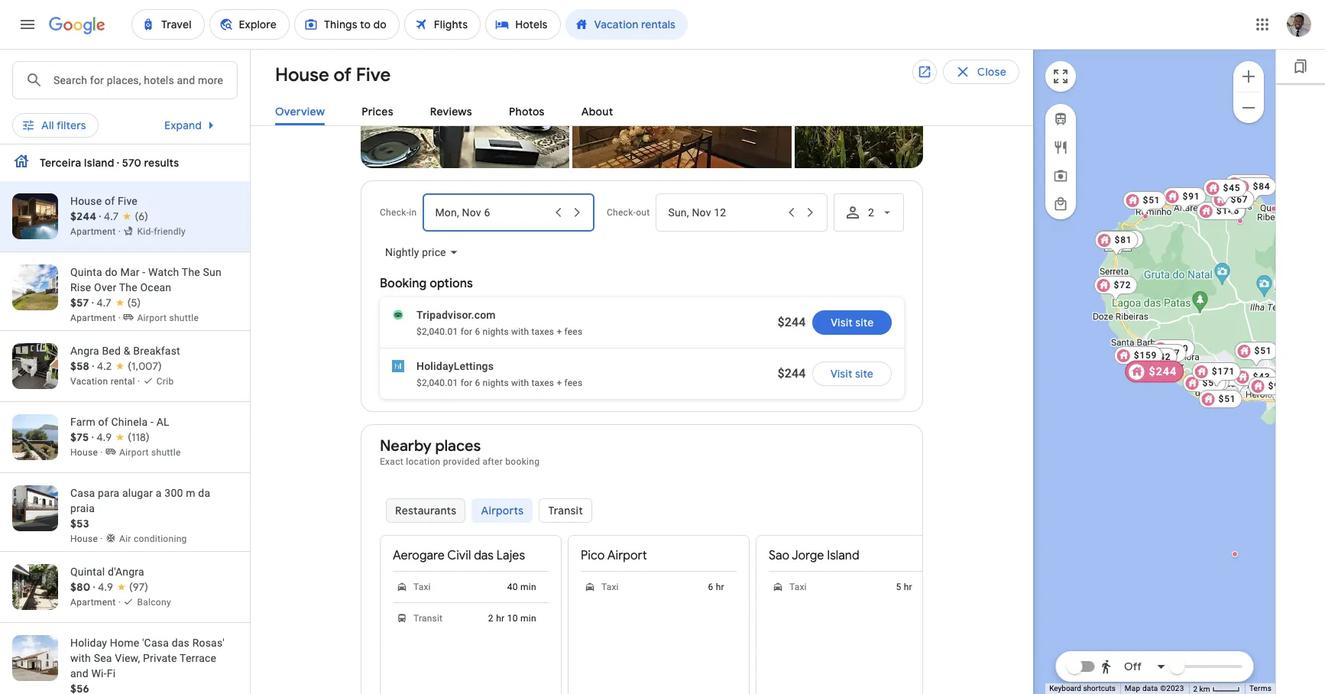 Task type: locate. For each thing, give the bounding box(es) containing it.
1 $2,040.01 from the top
[[417, 327, 458, 337]]

$80 inside map region
[[1274, 376, 1291, 387]]

photo 6 image
[[573, 21, 792, 168]]

1 vertical spatial visit
[[831, 367, 853, 381]]

al
[[157, 416, 170, 428]]

transit down aerogare on the bottom left
[[414, 613, 443, 624]]

zoom in map image
[[1240, 67, 1259, 85]]

6 hr
[[708, 582, 725, 593]]

airport down (118)
[[119, 447, 149, 458]]

$43 link
[[1234, 368, 1277, 394]]

quintal d'angra $80 ·
[[70, 566, 144, 594]]

main menu image
[[18, 15, 37, 34]]

1 vertical spatial nights
[[483, 378, 509, 388]]

2 horizontal spatial 2
[[1194, 685, 1198, 693]]

0 vertical spatial fees
[[565, 327, 583, 337]]

4.7 for $57
[[96, 296, 111, 310]]

4.9 inside image
[[96, 430, 112, 444]]

2 inside aerogare civil das lajes   , 40 min by taxi, 2 hr 10 min by bus list item
[[488, 613, 494, 624]]

taxes for holidaylettings
[[532, 378, 555, 388]]

0 vertical spatial +
[[557, 327, 562, 337]]

of inside house of five $244 ·
[[105, 195, 115, 207]]

$171 link
[[1193, 362, 1242, 388]]

4.9 for $80
[[98, 580, 113, 594]]

· left 4.7 out of 5 stars from 6 reviews image
[[99, 210, 101, 223]]

1 list item from the left
[[350, 21, 570, 172]]

hr for sao jorge island
[[904, 582, 913, 593]]

nights inside tripadvisor.com $2,040.01 for 6 nights with taxes + fees
[[483, 327, 509, 337]]

1 apartment · from the top
[[70, 226, 123, 237]]

· left 4.7 out of 5 stars from 5 reviews image
[[92, 296, 94, 310]]

$244 link
[[1126, 361, 1185, 383]]

(97)
[[129, 580, 148, 594]]

2 $2,040.01 from the top
[[417, 378, 458, 388]]

nights inside "holidaylettings $2,040.01 for 6 nights with taxes + fees"
[[483, 378, 509, 388]]

1 site from the top
[[856, 316, 874, 330]]

0 vertical spatial site
[[856, 316, 874, 330]]

1 taxes from the top
[[532, 327, 555, 337]]

1 vertical spatial airport shuttle
[[119, 447, 181, 458]]

$42 link
[[1134, 348, 1178, 374]]

4.9 down 'quintal'
[[98, 580, 113, 594]]

house · down $75
[[70, 447, 106, 458]]

- inside quinta do mar - watch the sun rise over the ocean $57 ·
[[142, 266, 146, 278]]

2 km button
[[1189, 684, 1246, 694]]

quinta rico - house ii image
[[1272, 206, 1278, 212]]

2 vertical spatial 2
[[1194, 685, 1198, 693]]

five
[[356, 63, 391, 86], [118, 195, 138, 207]]

2 horizontal spatial hr
[[904, 582, 913, 593]]

1 vertical spatial visit site
[[831, 367, 874, 381]]

· inside farm of chinela - al $75 ·
[[92, 430, 94, 444]]

booking options
[[380, 276, 473, 291]]

airport down (5)
[[137, 313, 167, 323]]

nights down holidaylettings
[[483, 378, 509, 388]]

apartment · for $57
[[70, 313, 123, 323]]

- for (5)
[[142, 266, 146, 278]]

min right 10
[[521, 613, 537, 624]]

2 vertical spatial 6
[[708, 582, 714, 593]]

five up 4.7 out of 5 stars from 6 reviews image
[[118, 195, 138, 207]]

4.9 inside image
[[98, 580, 113, 594]]

airport shuttle down (118)
[[119, 447, 181, 458]]

house inside house of five $244 ·
[[70, 195, 102, 207]]

conditioning
[[134, 534, 187, 544]]

1 taxi from the left
[[414, 582, 431, 593]]

1 vertical spatial 4.9
[[98, 580, 113, 594]]

check- for in
[[380, 207, 409, 218]]

1 vertical spatial transit
[[414, 613, 443, 624]]

$42
[[1154, 352, 1172, 362]]

4.9
[[96, 430, 112, 444], [98, 580, 113, 594]]

taxes up "holidaylettings $2,040.01 for 6 nights with taxes + fees"
[[532, 327, 555, 337]]

fees inside tripadvisor.com $2,040.01 for 6 nights with taxes + fees
[[565, 327, 583, 337]]

five up "prices" at the top of page
[[356, 63, 391, 86]]

2 vertical spatial airport
[[608, 548, 647, 564]]

$146 link
[[1197, 202, 1247, 220]]

air conditioning
[[119, 534, 187, 544]]

expand
[[164, 119, 202, 132]]

0 vertical spatial five
[[356, 63, 391, 86]]

airport for (5)
[[137, 313, 167, 323]]

airport shuttle for (118)
[[119, 447, 181, 458]]

min
[[521, 582, 537, 593], [521, 613, 537, 624]]

airport shuttle for (5)
[[137, 313, 199, 323]]

0 horizontal spatial check-
[[380, 207, 409, 218]]

$80
[[1274, 376, 1291, 387], [70, 580, 90, 594]]

0 vertical spatial apartment ·
[[70, 226, 123, 237]]

$244 inside house of five $244 ·
[[70, 210, 96, 223]]

for inside tripadvisor.com $2,040.01 for 6 nights with taxes + fees
[[461, 327, 473, 337]]

angra bed & breakfast $58 ·
[[70, 345, 180, 373]]

1 vertical spatial apartment ·
[[70, 313, 123, 323]]

with up and on the left of the page
[[70, 652, 91, 664]]

$91 link
[[1163, 187, 1207, 213]]

2 nights from the top
[[483, 378, 509, 388]]

fees for tripadvisor.com
[[565, 327, 583, 337]]

of inside farm of chinela - al $75 ·
[[98, 416, 108, 428]]

nightly
[[385, 246, 419, 259]]

4.2 out of 5 stars from 1,007 reviews image
[[97, 359, 162, 374]]

taxi down jorge
[[790, 582, 807, 593]]

casa para alugar a 300 m da praia $53
[[70, 487, 210, 531]]

1 vertical spatial shuttle
[[151, 447, 181, 458]]

6
[[475, 327, 481, 337], [475, 378, 481, 388], [708, 582, 714, 593]]

10
[[507, 613, 518, 624]]

taxi down the pico airport
[[602, 582, 619, 593]]

-
[[142, 266, 146, 278], [151, 416, 154, 428]]

0 vertical spatial min
[[521, 582, 537, 593]]

0 vertical spatial house ·
[[70, 447, 106, 458]]

$112 link
[[1096, 230, 1145, 256]]

terceira island · 570 results heading
[[40, 154, 179, 172]]

taxi inside pico airport   , 6 hr by taxi list item
[[602, 582, 619, 593]]

$2,040.01 inside tripadvisor.com $2,040.01 for 6 nights with taxes + fees
[[417, 327, 458, 337]]

$114 link
[[1216, 368, 1265, 394]]

1 vertical spatial visit site button
[[813, 362, 892, 386]]

· inside quinta do mar - watch the sun rise over the ocean $57 ·
[[92, 296, 94, 310]]

3 taxi from the left
[[790, 582, 807, 593]]

$94 link
[[1249, 377, 1293, 395]]

2 fees from the top
[[565, 378, 583, 388]]

list
[[380, 532, 938, 694]]

0 vertical spatial 4.7
[[104, 210, 119, 223]]

0 vertical spatial taxes
[[532, 327, 555, 337]]

1 vertical spatial +
[[557, 378, 562, 388]]

the down mar
[[119, 281, 138, 294]]

1 vertical spatial site
[[856, 367, 874, 381]]

0 vertical spatial nights
[[483, 327, 509, 337]]

taxi down aerogare on the bottom left
[[414, 582, 431, 593]]

6 inside list item
[[708, 582, 714, 593]]

1 horizontal spatial taxi
[[602, 582, 619, 593]]

2 for 2 hr 10 min
[[488, 613, 494, 624]]

pico airport   , 6 hr by taxi list item
[[568, 535, 750, 694]]

holiday home 'casa das rosas' with sea view, private terrace and wi-fi
[[70, 637, 225, 680]]

· left 4.2
[[92, 359, 94, 373]]

2 apartment · from the top
[[70, 313, 123, 323]]

1 vertical spatial fees
[[565, 378, 583, 388]]

photo 5 image
[[350, 21, 570, 168]]

1 vertical spatial the
[[119, 281, 138, 294]]

fees inside "holidaylettings $2,040.01 for 6 nights with taxes + fees"
[[565, 378, 583, 388]]

0 vertical spatial of
[[334, 63, 352, 86]]

holiday home 'casa das rosas' with sea view, private terrace and wi-fi link
[[0, 623, 250, 694]]

house down terceira island · 570 results heading
[[70, 195, 102, 207]]

0 vertical spatial visit
[[831, 316, 853, 330]]

0 horizontal spatial the
[[119, 281, 138, 294]]

airport right pico
[[608, 548, 647, 564]]

airport shuttle down ocean
[[137, 313, 199, 323]]

0 vertical spatial transit
[[549, 504, 583, 518]]

m
[[186, 487, 195, 499]]

2 inside 2 km button
[[1194, 685, 1198, 693]]

0 horizontal spatial five
[[118, 195, 138, 207]]

1 horizontal spatial 2
[[869, 206, 875, 219]]

2 + from the top
[[557, 378, 562, 388]]

1 vertical spatial airport
[[119, 447, 149, 458]]

1 vertical spatial $80
[[70, 580, 90, 594]]

nearby
[[380, 437, 432, 456]]

farm of chinela - al $75 ·
[[70, 416, 170, 444]]

1 horizontal spatial house
[[275, 63, 329, 86]]

+
[[557, 327, 562, 337], [557, 378, 562, 388]]

1 visit from the top
[[831, 316, 853, 330]]

2 visit site from the top
[[831, 367, 874, 381]]

nightly price button
[[373, 234, 471, 271]]

lajes
[[497, 548, 525, 564]]

house up overview
[[275, 63, 329, 86]]

data
[[1143, 684, 1159, 693]]

(118)
[[128, 430, 150, 444]]

0 vertical spatial $80
[[1274, 376, 1291, 387]]

1 vertical spatial min
[[521, 613, 537, 624]]

for
[[461, 327, 473, 337], [461, 378, 473, 388]]

site for 2nd visit site button from the top
[[856, 367, 874, 381]]

4.7 inside image
[[104, 210, 119, 223]]

6 inside "holidaylettings $2,040.01 for 6 nights with taxes + fees"
[[475, 378, 481, 388]]

2 vertical spatial of
[[98, 416, 108, 428]]

friendly
[[154, 226, 186, 237]]

apartment · down quintal d'angra $80 ·
[[70, 597, 123, 608]]

all
[[41, 119, 54, 132]]

1 vertical spatial house ·
[[70, 534, 106, 544]]

1 horizontal spatial transit
[[549, 504, 583, 518]]

· right $75
[[92, 430, 94, 444]]

- right mar
[[142, 266, 146, 278]]

do
[[105, 266, 118, 278]]

1 check- from the left
[[380, 207, 409, 218]]

2 vertical spatial apartment ·
[[70, 597, 123, 608]]

das up terrace
[[172, 637, 190, 649]]

house of five $244 ·
[[70, 195, 138, 223]]

0 horizontal spatial list item
[[350, 21, 570, 172]]

with for holidaylettings
[[512, 378, 529, 388]]

quinta
[[70, 266, 102, 278]]

$127 link
[[1252, 377, 1301, 403]]

1 horizontal spatial $80
[[1274, 376, 1291, 387]]

das inside holiday home 'casa das rosas' with sea view, private terrace and wi-fi
[[172, 637, 190, 649]]

visit site for 2nd visit site button from the top
[[831, 367, 874, 381]]

hr inside "list item"
[[904, 582, 913, 593]]

for down holidaylettings
[[461, 378, 473, 388]]

0 vertical spatial the
[[182, 266, 200, 278]]

1 vertical spatial das
[[172, 637, 190, 649]]

+ inside "holidaylettings $2,040.01 for 6 nights with taxes + fees"
[[557, 378, 562, 388]]

reviews
[[430, 105, 472, 119]]

1 + from the top
[[557, 327, 562, 337]]

2 vertical spatial with
[[70, 652, 91, 664]]

$53
[[70, 517, 89, 531]]

1 vertical spatial 6
[[475, 378, 481, 388]]

house of five
[[275, 63, 391, 86]]

2 taxi from the left
[[602, 582, 619, 593]]

tab list
[[251, 93, 1034, 126]]

for down tripadvisor.com
[[461, 327, 473, 337]]

6 for holidaylettings
[[475, 378, 481, 388]]

1 vertical spatial five
[[118, 195, 138, 207]]

1 vertical spatial for
[[461, 378, 473, 388]]

1 vertical spatial 2
[[488, 613, 494, 624]]

house of five heading
[[263, 61, 391, 87]]

nearby places exact location provided after booking
[[380, 437, 540, 467]]

1 horizontal spatial hr
[[716, 582, 725, 593]]

0 vertical spatial $2,040.01
[[417, 327, 458, 337]]

4.9 right $75
[[96, 430, 112, 444]]

1 vertical spatial 4.7
[[96, 296, 111, 310]]

view larger map image
[[1052, 67, 1071, 86]]

quinta rico image
[[1272, 206, 1278, 212]]

0 vertical spatial with
[[512, 327, 529, 337]]

visit site button
[[813, 310, 892, 335], [813, 362, 892, 386]]

0 horizontal spatial hr
[[496, 613, 505, 624]]

0 vertical spatial airport shuttle
[[137, 313, 199, 323]]

vacation rental ·
[[70, 376, 143, 387]]

1 visit site button from the top
[[813, 310, 892, 335]]

for for holidaylettings
[[461, 378, 473, 388]]

nights up "holidaylettings $2,040.01 for 6 nights with taxes + fees"
[[483, 327, 509, 337]]

0 vertical spatial 2
[[869, 206, 875, 219]]

shuttle down al
[[151, 447, 181, 458]]

$2,040.01 inside "holidaylettings $2,040.01 for 6 nights with taxes + fees"
[[417, 378, 458, 388]]

1 vertical spatial -
[[151, 416, 154, 428]]

shuttle for (5)
[[169, 313, 199, 323]]

list item
[[350, 21, 570, 172], [573, 21, 792, 172], [795, 21, 1015, 172]]

five inside heading
[[356, 63, 391, 86]]

wi-
[[91, 668, 107, 680]]

terrace
[[180, 652, 217, 664]]

0 vertical spatial for
[[461, 327, 473, 337]]

with down tripadvisor.com $2,040.01 for 6 nights with taxes + fees
[[512, 378, 529, 388]]

all filters
[[41, 119, 86, 132]]

2 horizontal spatial taxi
[[790, 582, 807, 593]]

1 horizontal spatial check-
[[607, 207, 636, 218]]

· inside angra bed & breakfast $58 ·
[[92, 359, 94, 373]]

0 horizontal spatial 2
[[488, 613, 494, 624]]

kid-friendly
[[137, 226, 186, 237]]

five inside house of five $244 ·
[[118, 195, 138, 207]]

airports
[[481, 504, 524, 518]]

restaurants
[[395, 504, 457, 518]]

2 horizontal spatial list item
[[795, 21, 1015, 172]]

1 vertical spatial taxes
[[532, 378, 555, 388]]

2 house · from the top
[[70, 534, 106, 544]]

0 vertical spatial airport
[[137, 313, 167, 323]]

casa h'a vista image
[[1233, 551, 1239, 557]]

0 vertical spatial visit site button
[[813, 310, 892, 335]]

2
[[869, 206, 875, 219], [488, 613, 494, 624], [1194, 685, 1198, 693]]

1 fees from the top
[[565, 327, 583, 337]]

1 vertical spatial of
[[105, 195, 115, 207]]

0 horizontal spatial transit
[[414, 613, 443, 624]]

apartment · down 4.7 out of 5 stars from 5 reviews image
[[70, 313, 123, 323]]

2 hr 10 min
[[488, 613, 537, 624]]

of inside heading
[[334, 63, 352, 86]]

1 horizontal spatial list item
[[573, 21, 792, 172]]

0 vertical spatial house
[[275, 63, 329, 86]]

$128
[[1151, 367, 1175, 378]]

0 horizontal spatial -
[[142, 266, 146, 278]]

taxes inside "holidaylettings $2,040.01 for 6 nights with taxes + fees"
[[532, 378, 555, 388]]

1 horizontal spatial five
[[356, 63, 391, 86]]

2 for from the top
[[461, 378, 473, 388]]

+ inside tripadvisor.com $2,040.01 for 6 nights with taxes + fees
[[557, 327, 562, 337]]

quinta do mar - watch the sun rise over the ocean $57 ·
[[70, 266, 222, 310]]

$2,040.01 for tripadvisor.com
[[417, 327, 458, 337]]

$94
[[1269, 381, 1286, 392]]

nights for holidaylettings
[[483, 378, 509, 388]]

$2,040.01 down holidaylettings
[[417, 378, 458, 388]]

0 horizontal spatial taxi
[[414, 582, 431, 593]]

with inside holiday home 'casa das rosas' with sea view, private terrace and wi-fi
[[70, 652, 91, 664]]

house inside heading
[[275, 63, 329, 86]]

2 inside 2 popup button
[[869, 206, 875, 219]]

fi
[[107, 668, 116, 680]]

taxi
[[414, 582, 431, 593], [602, 582, 619, 593], [790, 582, 807, 593]]

1 vertical spatial $2,040.01
[[417, 378, 458, 388]]

'casa
[[142, 637, 169, 649]]

$2,040.01
[[417, 327, 458, 337], [417, 378, 458, 388]]

1 vertical spatial with
[[512, 378, 529, 388]]

visit site
[[831, 316, 874, 330], [831, 367, 874, 381]]

breakfast
[[133, 345, 180, 357]]

0 horizontal spatial house
[[70, 195, 102, 207]]

0 horizontal spatial $80
[[70, 580, 90, 594]]

4.7 left the (6)
[[104, 210, 119, 223]]

0 horizontal spatial das
[[172, 637, 190, 649]]

$43
[[1254, 372, 1271, 382]]

places
[[435, 437, 481, 456]]

2 taxes from the top
[[532, 378, 555, 388]]

das right civil
[[474, 548, 494, 564]]

min right 40
[[521, 582, 537, 593]]

2 visit from the top
[[831, 367, 853, 381]]

for for tripadvisor.com
[[461, 327, 473, 337]]

6 for tripadvisor.com
[[475, 327, 481, 337]]

1 nights from the top
[[483, 327, 509, 337]]

1 horizontal spatial -
[[151, 416, 154, 428]]

taxes for tripadvisor.com
[[532, 327, 555, 337]]

house · for air conditioning
[[70, 534, 106, 544]]

0 vertical spatial 4.9
[[96, 430, 112, 444]]

1 for from the top
[[461, 327, 473, 337]]

with inside "holidaylettings $2,040.01 for 6 nights with taxes + fees"
[[512, 378, 529, 388]]

transit up pico
[[549, 504, 583, 518]]

0 vertical spatial shuttle
[[169, 313, 199, 323]]

$304
[[1218, 206, 1241, 216]]

6 inside tripadvisor.com $2,040.01 for 6 nights with taxes + fees
[[475, 327, 481, 337]]

shuttle down ocean
[[169, 313, 199, 323]]

0 vertical spatial visit site
[[831, 316, 874, 330]]

apartment · down house of five $244 ·
[[70, 226, 123, 237]]

1 horizontal spatial das
[[474, 548, 494, 564]]

3 apartment · from the top
[[70, 597, 123, 608]]

taxes inside tripadvisor.com $2,040.01 for 6 nights with taxes + fees
[[532, 327, 555, 337]]

taxi inside sao jorge island   , 5 hr by taxi "list item"
[[790, 582, 807, 593]]

the left sun
[[182, 266, 200, 278]]

1 visit site from the top
[[831, 316, 874, 330]]

of
[[334, 63, 352, 86], [105, 195, 115, 207], [98, 416, 108, 428]]

hr
[[716, 582, 725, 593], [904, 582, 913, 593], [496, 613, 505, 624]]

house · down $53
[[70, 534, 106, 544]]

0 vertical spatial 6
[[475, 327, 481, 337]]

house ·
[[70, 447, 106, 458], [70, 534, 106, 544]]

· down 'quintal'
[[93, 580, 95, 594]]

fees for holidaylettings
[[565, 378, 583, 388]]

4.2
[[97, 359, 112, 373]]

shortcuts
[[1084, 684, 1116, 693]]

1 house · from the top
[[70, 447, 106, 458]]

- left al
[[151, 416, 154, 428]]

0 vertical spatial das
[[474, 548, 494, 564]]

with inside tripadvisor.com $2,040.01 for 6 nights with taxes + fees
[[512, 327, 529, 337]]

with up "holidaylettings $2,040.01 for 6 nights with taxes + fees"
[[512, 327, 529, 337]]

airport
[[137, 313, 167, 323], [119, 447, 149, 458], [608, 548, 647, 564]]

visit site for 2nd visit site button from the bottom
[[831, 316, 874, 330]]

4.7 down over
[[96, 296, 111, 310]]

- inside farm of chinela - al $75 ·
[[151, 416, 154, 428]]

taxes down tripadvisor.com $2,040.01 for 6 nights with taxes + fees
[[532, 378, 555, 388]]

map region
[[856, 0, 1326, 694]]

2 list item from the left
[[573, 21, 792, 172]]

0 vertical spatial -
[[142, 266, 146, 278]]

$2,040.01 down tripadvisor.com
[[417, 327, 458, 337]]

private
[[143, 652, 177, 664]]

airport inside list item
[[608, 548, 647, 564]]

1 vertical spatial house
[[70, 195, 102, 207]]

2 check- from the left
[[607, 207, 636, 218]]

shuttle for (118)
[[151, 447, 181, 458]]

provided
[[443, 456, 480, 467]]

4.9 out of 5 stars from 118 reviews image
[[96, 430, 150, 445]]

2 site from the top
[[856, 367, 874, 381]]

apartment with garden view image
[[1152, 369, 1158, 375]]

view,
[[115, 652, 140, 664]]

for inside "holidaylettings $2,040.01 for 6 nights with taxes + fees"
[[461, 378, 473, 388]]

4.7 inside image
[[96, 296, 111, 310]]



Task type: describe. For each thing, give the bounding box(es) containing it.
house for house of five $244 ·
[[70, 195, 102, 207]]

$142
[[1245, 178, 1269, 189]]

das inside aerogare civil das lajes   , 40 min by taxi, 2 hr 10 min by bus list item
[[474, 548, 494, 564]]

5 hr
[[896, 582, 913, 593]]

terms
[[1250, 684, 1272, 693]]

with for tripadvisor.com
[[512, 327, 529, 337]]

taxi inside aerogare civil das lajes   , 40 min by taxi, 2 hr 10 min by bus list item
[[414, 582, 431, 593]]

visit for 2nd visit site button from the bottom
[[831, 316, 853, 330]]

open in new tab image
[[918, 65, 932, 79]]

$243
[[1151, 366, 1175, 377]]

4.7 out of 5 stars from 5 reviews image
[[96, 295, 141, 310]]

$146
[[1217, 206, 1240, 216]]

- for (118)
[[151, 416, 154, 428]]

transit inside aerogare civil das lajes   , 40 min by taxi, 2 hr 10 min by bus list item
[[414, 613, 443, 624]]

house · for airport shuttle
[[70, 447, 106, 458]]

about
[[582, 105, 614, 119]]

off button
[[1097, 648, 1172, 685]]

2 visit site button from the top
[[813, 362, 892, 386]]

exact
[[380, 456, 404, 467]]

keyboard
[[1050, 684, 1082, 693]]

apartment · for $244
[[70, 226, 123, 237]]

5
[[896, 582, 902, 593]]

2 min from the top
[[521, 613, 537, 624]]

nights for tripadvisor.com
[[483, 327, 509, 337]]

tab list containing overview
[[251, 93, 1034, 126]]

angra
[[70, 345, 99, 357]]

zoom out map image
[[1240, 98, 1259, 117]]

list containing aerogare civil das lajes
[[380, 532, 938, 694]]

sao jorge island   , 5 hr by taxi list item
[[756, 535, 938, 694]]

Check-in text field
[[435, 194, 549, 231]]

aerogare
[[393, 548, 445, 564]]

off
[[1125, 660, 1142, 674]]

check-in
[[380, 207, 417, 218]]

sao jorge island
[[769, 548, 860, 564]]

results
[[144, 156, 179, 170]]

location
[[406, 456, 441, 467]]

4.9 for chinela
[[96, 430, 112, 444]]

4.7 out of 5 stars from 6 reviews image
[[104, 209, 148, 224]]

check- for out
[[607, 207, 636, 218]]

$45
[[1224, 183, 1241, 193]]

praia
[[70, 502, 95, 515]]

civil
[[448, 548, 471, 564]]

· inside house of five $244 ·
[[99, 210, 101, 223]]

$57 inside quinta do mar - watch the sun rise over the ocean $57 ·
[[70, 296, 89, 310]]

$67 link
[[1212, 190, 1255, 216]]

aerogare civil das lajes   , 40 min by taxi, 2 hr 10 min by bus list item
[[380, 535, 562, 694]]

a
[[156, 487, 162, 499]]

taxi for pico airport
[[602, 582, 619, 593]]

$58
[[70, 359, 89, 373]]

300
[[165, 487, 183, 499]]

hr for pico airport
[[716, 582, 725, 593]]

pico
[[581, 548, 605, 564]]

vacation
[[70, 376, 108, 387]]

$244 inside 'link'
[[1150, 365, 1178, 378]]

site for 2nd visit site button from the bottom
[[856, 316, 874, 330]]

terceira
[[40, 156, 81, 170]]

photos list
[[350, 21, 1015, 185]]

over
[[94, 281, 117, 294]]

2 button
[[834, 193, 905, 232]]

jorge
[[792, 548, 825, 564]]

algar do carvão image
[[1274, 275, 1291, 299]]

(6)
[[135, 210, 148, 223]]

2 for 2
[[869, 206, 875, 219]]

$80 inside quintal d'angra $80 ·
[[70, 580, 90, 594]]

apartment · for $80
[[70, 597, 123, 608]]

casa do chafariz image
[[1143, 213, 1149, 219]]

sao
[[769, 548, 790, 564]]

Check-out text field
[[669, 194, 782, 231]]

1 horizontal spatial the
[[182, 266, 200, 278]]

prices
[[362, 105, 394, 119]]

close button
[[943, 60, 1020, 84]]

km
[[1200, 685, 1211, 693]]

$114
[[1235, 372, 1259, 382]]

+ for tripadvisor.com
[[557, 327, 562, 337]]

$159
[[1135, 350, 1158, 361]]

$142 link
[[1226, 174, 1275, 200]]

· inside quintal d'angra $80 ·
[[93, 580, 95, 594]]

$60 link
[[1152, 340, 1195, 366]]

40 min
[[507, 582, 537, 593]]

five for house of five $244 ·
[[118, 195, 138, 207]]

4.9 out of 5 stars from 97 reviews image
[[98, 580, 148, 595]]

airport for (118)
[[119, 447, 149, 458]]

1 min from the top
[[521, 582, 537, 593]]

quintal
[[70, 566, 105, 578]]

map data ©2023
[[1125, 684, 1185, 693]]

visit for 2nd visit site button from the top
[[831, 367, 853, 381]]

photos
[[509, 105, 545, 119]]

after
[[483, 456, 503, 467]]

of for farm of chinela - al $75 ·
[[98, 416, 108, 428]]

$2,040.01 for holidaylettings
[[417, 378, 458, 388]]

taxi for sao jorge island
[[790, 582, 807, 593]]

overview tab
[[275, 99, 325, 125]]

3 list item from the left
[[795, 21, 1015, 172]]

Search for places, hotels and more text field
[[53, 62, 237, 99]]

$128 link
[[1131, 363, 1181, 382]]

&
[[124, 345, 130, 357]]

$84 link
[[1234, 177, 1277, 203]]

filters
[[57, 119, 86, 132]]

$75
[[70, 430, 89, 444]]

terms link
[[1250, 684, 1272, 693]]

watch
[[148, 266, 179, 278]]

nightly price
[[385, 246, 446, 259]]

$159 link
[[1115, 346, 1164, 365]]

five for house of five
[[356, 63, 391, 86]]

d'angra
[[108, 566, 144, 578]]

in
[[409, 207, 417, 218]]

air
[[119, 534, 131, 544]]

terceira island · 570 results
[[40, 156, 179, 170]]

da
[[198, 487, 210, 499]]

$144 link
[[1252, 377, 1301, 403]]

out
[[636, 207, 650, 218]]

house for house of five
[[275, 63, 329, 86]]

of for house of five $244 ·
[[105, 195, 115, 207]]

island
[[827, 548, 860, 564]]

$127
[[1271, 381, 1295, 392]]

casa do moledo - outeiro - cookies al rral nº802 modern chalet very private image
[[1238, 218, 1244, 224]]

of for house of five
[[334, 63, 352, 86]]

booking
[[506, 456, 540, 467]]

+ for holidaylettings
[[557, 378, 562, 388]]

rosas'
[[192, 637, 225, 649]]

(1,007)
[[128, 359, 162, 373]]

4.7 for $244
[[104, 210, 119, 223]]

2 for 2 km
[[1194, 685, 1198, 693]]

sea
[[94, 652, 112, 664]]

holidaylettings $2,040.01 for 6 nights with taxes + fees
[[417, 360, 583, 388]]

close
[[978, 65, 1007, 79]]

$243 link
[[1131, 362, 1181, 381]]

photo 7 image
[[795, 21, 1015, 168]]

booking
[[380, 276, 427, 291]]

bed
[[102, 345, 121, 357]]

check-out
[[607, 207, 650, 218]]



Task type: vqa. For each thing, say whether or not it's contained in the screenshot.


